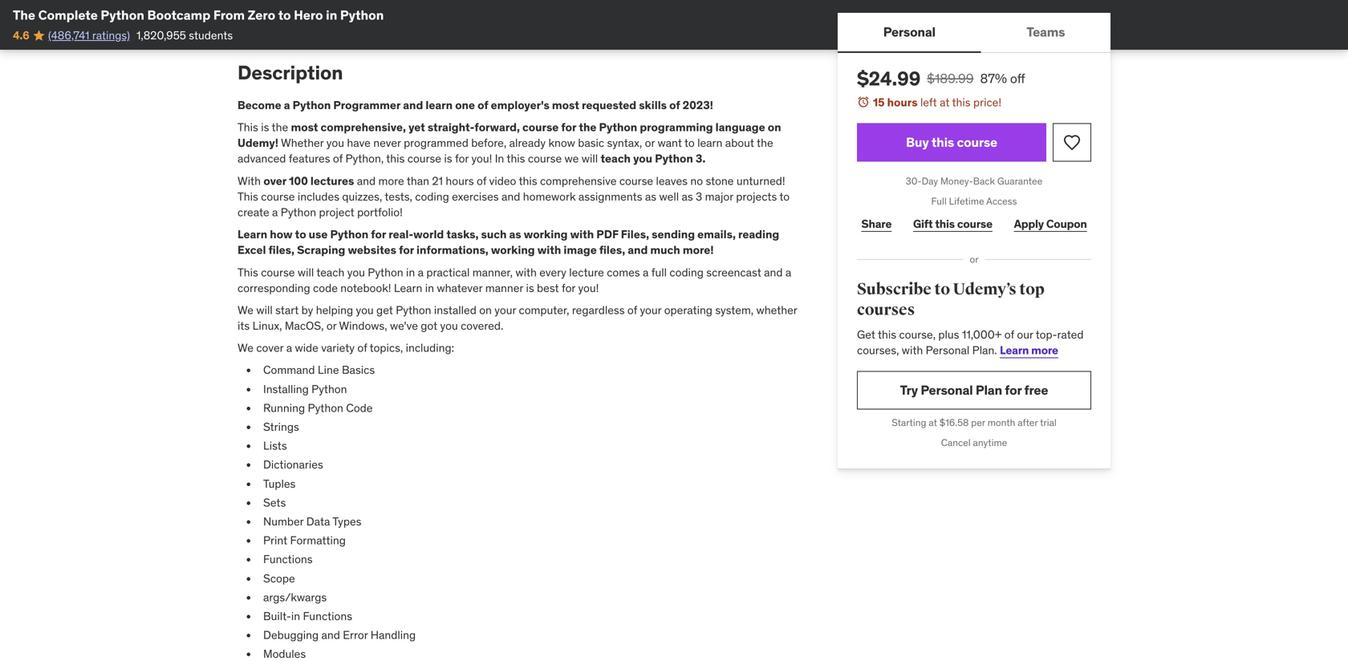 Task type: describe. For each thing, give the bounding box(es) containing it.
in right 'hero'
[[326, 7, 337, 23]]

by
[[302, 303, 313, 317]]

try
[[900, 382, 918, 398]]

buy this course
[[906, 134, 998, 151]]

in inside command line basics installing python running python code strings lists dictionaries tuples sets number data types print formatting functions scope args/kwargs built-in functions debugging and error handling
[[291, 609, 300, 624]]

course inside "most comprehensive, yet straight-forward, course for the python programming language on udemy!"
[[523, 120, 559, 134]]

features
[[289, 151, 330, 166]]

running
[[263, 401, 305, 415]]

hours inside and more than 21 hours of video this comprehensive course leaves no stone unturned! this course includes quizzes, tests, coding exercises and homework assignments as well as 3 major projects to create a python project portfolio!
[[446, 174, 474, 188]]

become
[[238, 98, 281, 112]]

15 hours left at this price!
[[873, 95, 1002, 110]]

strings
[[263, 420, 299, 434]]

1 this from the top
[[238, 120, 258, 134]]

with left an
[[374, 17, 395, 32]]

for inside "most comprehensive, yet straight-forward, course for the python programming language on udemy!"
[[561, 120, 577, 134]]

linux,
[[253, 319, 282, 333]]

students
[[189, 28, 233, 42]]

try personal plan for free
[[900, 382, 1049, 398]]

reading
[[739, 227, 780, 242]]

manner
[[485, 281, 523, 295]]

forward,
[[475, 120, 520, 134]]

become a python programmer and learn one of employer's most requested skills of 2023!
[[238, 98, 714, 112]]

learn more link
[[1000, 343, 1059, 358]]

know
[[549, 136, 575, 150]]

guarantee
[[998, 175, 1043, 188]]

about
[[726, 136, 755, 150]]

print
[[263, 533, 288, 548]]

for left free on the bottom
[[1005, 382, 1022, 398]]

and up yet
[[403, 98, 423, 112]]

sets
[[263, 496, 286, 510]]

scope
[[263, 571, 295, 586]]

this inside learn how to use python for real-world tasks, such as working with pdf files, sending emails, reading excel files, scraping websites for informations, working with image files, and much more! this course will teach you python in a practical manner, with every lecture comes a full coding screencast and a corresponding code notebook! learn in whatever manner is best for you! we will start by helping you get python installed on your computer, regardless of your operating system, whether its linux, macos, or windows, we've got you covered. we cover a wide variety of topics, including:
[[238, 265, 258, 280]]

left
[[921, 95, 937, 110]]

programmer
[[333, 98, 401, 112]]

learn for learn more
[[1000, 343, 1029, 358]]

starting at $16.58 per month after trial cancel anytime
[[892, 417, 1057, 449]]

regardless
[[572, 303, 625, 317]]

1,820,955
[[136, 28, 186, 42]]

use
[[309, 227, 328, 242]]

and down 'files,'
[[628, 243, 648, 257]]

2 your from the left
[[640, 303, 662, 317]]

bootcamp
[[147, 7, 211, 23]]

off
[[1011, 70, 1026, 87]]

gift this course
[[913, 217, 993, 231]]

this right in
[[507, 151, 525, 166]]

learn more
[[1000, 343, 1059, 358]]

language
[[716, 120, 765, 134]]

course inside learn how to use python for real-world tasks, such as working with pdf files, sending emails, reading excel files, scraping websites for informations, working with image files, and much more! this course will teach you python in a practical manner, with every lecture comes a full coding screencast and a corresponding code notebook! learn in whatever manner is best for you! we will start by helping you get python installed on your computer, regardless of your operating system, whether its linux, macos, or windows, we've got you covered. we cover a wide variety of topics, including:
[[261, 265, 295, 280]]

python down want
[[655, 151, 693, 166]]

course down teach you python 3.
[[620, 174, 654, 188]]

a left computer
[[315, 17, 321, 32]]

course down know at the left top
[[528, 151, 562, 166]]

of right one
[[478, 98, 488, 112]]

whether
[[757, 303, 797, 317]]

apply coupon button
[[1010, 208, 1092, 240]]

debugging
[[263, 628, 319, 643]]

a left practical
[[418, 265, 424, 280]]

for inside whether you have never programmed before, already know basic syntax, or want to learn about the advanced features of python, this course is for you! in this course we will
[[455, 151, 469, 166]]

projects
[[736, 189, 777, 204]]

tuples
[[263, 477, 296, 491]]

this inside buy this course button
[[932, 134, 955, 151]]

assignments
[[579, 189, 643, 204]]

python left an
[[340, 7, 384, 23]]

this left price!
[[952, 95, 971, 110]]

1 horizontal spatial as
[[645, 189, 657, 204]]

for down 'real-'
[[399, 243, 414, 257]]

get
[[857, 327, 876, 342]]

share button
[[857, 208, 896, 240]]

1 vertical spatial or
[[970, 253, 979, 266]]

of down windows,
[[358, 341, 367, 355]]

in down practical
[[425, 281, 434, 295]]

system,
[[715, 303, 754, 317]]

1 horizontal spatial teach
[[601, 151, 631, 166]]

learn inside whether you have never programmed before, already know basic syntax, or want to learn about the advanced features of python, this course is for you! in this course we will
[[698, 136, 723, 150]]

the inside whether you have never programmed before, already know basic syntax, or want to learn about the advanced features of python, this course is for you! in this course we will
[[757, 136, 774, 150]]

2 vertical spatial personal
[[921, 382, 973, 398]]

on inside learn how to use python for real-world tasks, such as working with pdf files, sending emails, reading excel files, scraping websites for informations, working with image files, and much more! this course will teach you python in a practical manner, with every lecture comes a full coding screencast and a corresponding code notebook! learn in whatever manner is best for you! we will start by helping you get python installed on your computer, regardless of your operating system, whether its linux, macos, or windows, we've got you covered. we cover a wide variety of topics, including:
[[479, 303, 492, 317]]

with up every
[[538, 243, 561, 257]]

is inside learn how to use python for real-world tasks, such as working with pdf files, sending emails, reading excel files, scraping websites for informations, working with image files, and much more! this course will teach you python in a practical manner, with every lecture comes a full coding screencast and a corresponding code notebook! learn in whatever manner is best for you! we will start by helping you get python installed on your computer, regardless of your operating system, whether its linux, macos, or windows, we've got you covered. we cover a wide variety of topics, including:
[[526, 281, 534, 295]]

1 vertical spatial learn
[[394, 281, 423, 295]]

udemy!
[[238, 136, 278, 150]]

with up the image
[[570, 227, 594, 242]]

1 vertical spatial will
[[298, 265, 314, 280]]

built-
[[263, 609, 291, 624]]

skills
[[639, 98, 667, 112]]

emails,
[[698, 227, 736, 242]]

apply coupon
[[1014, 217, 1087, 231]]

this inside and more than 21 hours of video this comprehensive course leaves no stone unturned! this course includes quizzes, tests, coding exercises and homework assignments as well as 3 major projects to create a python project portfolio!
[[519, 174, 537, 188]]

this inside gift this course link
[[935, 217, 955, 231]]

1 vertical spatial functions
[[303, 609, 352, 624]]

a up "whether" at right
[[786, 265, 792, 280]]

python,
[[346, 151, 384, 166]]

personal inside button
[[884, 24, 936, 40]]

comprehensive,
[[321, 120, 406, 134]]

top-
[[1036, 327, 1058, 342]]

back
[[973, 175, 995, 188]]

coupon
[[1047, 217, 1087, 231]]

python inside "most comprehensive, yet straight-forward, course for the python programming language on udemy!"
[[599, 120, 638, 134]]

practical
[[427, 265, 470, 280]]

30-day money-back guarantee full lifetime access
[[906, 175, 1043, 207]]

plus
[[939, 327, 960, 342]]

tasks,
[[447, 227, 479, 242]]

python up ratings)
[[101, 7, 144, 23]]

0 vertical spatial at
[[940, 95, 950, 110]]

basic
[[578, 136, 605, 150]]

comes
[[607, 265, 640, 280]]

course inside buy this course button
[[957, 134, 998, 151]]

is inside whether you have never programmed before, already know basic syntax, or want to learn about the advanced features of python, this course is for you! in this course we will
[[444, 151, 452, 166]]

at inside starting at $16.58 per month after trial cancel anytime
[[929, 417, 938, 429]]

free
[[1025, 382, 1049, 398]]

the inside "most comprehensive, yet straight-forward, course for the python programming language on udemy!"
[[579, 120, 597, 134]]

to inside whether you have never programmed before, already know basic syntax, or want to learn about the advanced features of python, this course is for you! in this course we will
[[685, 136, 695, 150]]

quizzes,
[[342, 189, 382, 204]]

corresponding
[[238, 281, 310, 295]]

more for and
[[378, 174, 404, 188]]

and inside command line basics installing python running python code strings lists dictionaries tuples sets number data types print formatting functions scope args/kwargs built-in functions debugging and error handling
[[321, 628, 340, 643]]

3
[[696, 189, 703, 204]]

to inside the subscribe to udemy's top courses
[[935, 280, 950, 299]]

with inside get this course, plus 11,000+ of our top-rated courses, with personal plan.
[[902, 343, 923, 358]]

whether you have never programmed before, already know basic syntax, or want to learn about the advanced features of python, this course is for you! in this course we will
[[238, 136, 774, 166]]

you up notebook!
[[347, 265, 365, 280]]

1,820,955 students
[[136, 28, 233, 42]]

including:
[[406, 341, 454, 355]]

more for learn
[[1032, 343, 1059, 358]]

this inside and more than 21 hours of video this comprehensive course leaves no stone unturned! this course includes quizzes, tests, coding exercises and homework assignments as well as 3 major projects to create a python project portfolio!
[[238, 189, 258, 204]]

(486,741 ratings)
[[48, 28, 130, 42]]

personal button
[[838, 13, 981, 51]]

args/kwargs
[[263, 590, 327, 605]]

whatever
[[437, 281, 483, 295]]

course down programmed
[[408, 151, 441, 166]]

lectures
[[311, 174, 354, 188]]

you up windows,
[[356, 303, 374, 317]]

ratings)
[[92, 28, 130, 42]]

course,
[[899, 327, 936, 342]]

python down description
[[293, 98, 331, 112]]

you down syntax,
[[633, 151, 653, 166]]

a left full
[[643, 265, 649, 280]]

2 we from the top
[[238, 341, 254, 355]]

a left wide
[[286, 341, 292, 355]]

variety
[[321, 341, 355, 355]]

of inside get this course, plus 11,000+ of our top-rated courses, with personal plan.
[[1005, 327, 1015, 342]]

complete
[[38, 7, 98, 23]]

learn for learn how to use python for real-world tasks, such as working with pdf files, sending emails, reading excel files, scraping websites for informations, working with image files, and much more! this course will teach you python in a practical manner, with every lecture comes a full coding screencast and a corresponding code notebook! learn in whatever manner is best for you! we will start by helping you get python installed on your computer, regardless of your operating system, whether its linux, macos, or windows, we've got you covered. we cover a wide variety of topics, including:
[[238, 227, 267, 242]]

2 files, from the left
[[599, 243, 625, 257]]

stone
[[706, 174, 734, 188]]

alarm image
[[857, 96, 870, 108]]

you! inside whether you have never programmed before, already know basic syntax, or want to learn about the advanced features of python, this course is for you! in this course we will
[[472, 151, 492, 166]]

personal inside get this course, plus 11,000+ of our top-rated courses, with personal plan.
[[926, 343, 970, 358]]

or inside learn how to use python for real-world tasks, such as working with pdf files, sending emails, reading excel files, scraping websites for informations, working with image files, and much more! this course will teach you python in a practical manner, with every lecture comes a full coding screencast and a corresponding code notebook! learn in whatever manner is best for you! we will start by helping you get python installed on your computer, regardless of your operating system, whether its linux, macos, or windows, we've got you covered. we cover a wide variety of topics, including:
[[327, 319, 337, 333]]

you down installed
[[440, 319, 458, 333]]

scraping
[[297, 243, 345, 257]]

dictionaries
[[263, 458, 323, 472]]



Task type: locate. For each thing, give the bounding box(es) containing it.
of right the 'skills'
[[670, 98, 680, 112]]

is left best
[[526, 281, 534, 295]]

of inside and more than 21 hours of video this comprehensive course leaves no stone unturned! this course includes quizzes, tests, coding exercises and homework assignments as well as 3 major projects to create a python project portfolio!
[[477, 174, 487, 188]]

create
[[238, 205, 269, 220]]

you! down before,
[[472, 151, 492, 166]]

internet
[[413, 17, 453, 32]]

full
[[932, 195, 947, 207]]

1 vertical spatial learn
[[698, 136, 723, 150]]

from
[[213, 7, 245, 23]]

0 vertical spatial coding
[[415, 189, 449, 204]]

0 vertical spatial this
[[238, 120, 258, 134]]

0 horizontal spatial is
[[261, 120, 269, 134]]

1 vertical spatial is
[[444, 151, 452, 166]]

course up back
[[957, 134, 998, 151]]

of up lectures
[[333, 151, 343, 166]]

or up udemy's on the top
[[970, 253, 979, 266]]

cancel
[[941, 436, 971, 449]]

we up its
[[238, 303, 254, 317]]

teach down syntax,
[[601, 151, 631, 166]]

of up exercises
[[477, 174, 487, 188]]

1 horizontal spatial most
[[552, 98, 579, 112]]

coding down "more!"
[[670, 265, 704, 280]]

3.
[[696, 151, 706, 166]]

plan
[[976, 382, 1003, 398]]

1 vertical spatial this
[[238, 189, 258, 204]]

you! down lecture at the left of page
[[578, 281, 599, 295]]

you left have
[[327, 136, 344, 150]]

on right the language
[[768, 120, 781, 134]]

and
[[403, 98, 423, 112], [357, 174, 376, 188], [502, 189, 520, 204], [628, 243, 648, 257], [764, 265, 783, 280], [321, 628, 340, 643]]

with left every
[[516, 265, 537, 280]]

xsmall image
[[238, 17, 250, 33]]

coding down '21'
[[415, 189, 449, 204]]

python inside and more than 21 hours of video this comprehensive course leaves no stone unturned! this course includes quizzes, tests, coding exercises and homework assignments as well as 3 major projects to create a python project portfolio!
[[281, 205, 316, 220]]

line
[[318, 363, 339, 377]]

this up udemy!
[[238, 120, 258, 134]]

0 vertical spatial functions
[[263, 552, 313, 567]]

learn up we've
[[394, 281, 423, 295]]

no
[[691, 174, 703, 188]]

2 vertical spatial this
[[238, 265, 258, 280]]

0 horizontal spatial your
[[495, 303, 516, 317]]

python left the code
[[308, 401, 343, 415]]

for down programmed
[[455, 151, 469, 166]]

1 horizontal spatial is
[[444, 151, 452, 166]]

computer
[[323, 17, 371, 32]]

0 horizontal spatial coding
[[415, 189, 449, 204]]

more up the tests,
[[378, 174, 404, 188]]

command line basics installing python running python code strings lists dictionaries tuples sets number data types print formatting functions scope args/kwargs built-in functions debugging and error handling
[[263, 363, 416, 643]]

1 vertical spatial coding
[[670, 265, 704, 280]]

0 vertical spatial on
[[768, 120, 781, 134]]

0 vertical spatial personal
[[884, 24, 936, 40]]

a right become
[[284, 98, 290, 112]]

will up "code" on the top of page
[[298, 265, 314, 280]]

lecture
[[569, 265, 604, 280]]

to right want
[[685, 136, 695, 150]]

0 horizontal spatial as
[[509, 227, 521, 242]]

image
[[564, 243, 597, 257]]

you! inside learn how to use python for real-world tasks, such as working with pdf files, sending emails, reading excel files, scraping websites for informations, working with image files, and much more! this course will teach you python in a practical manner, with every lecture comes a full coding screencast and a corresponding code notebook! learn in whatever manner is best for you! we will start by helping you get python installed on your computer, regardless of your operating system, whether its linux, macos, or windows, we've got you covered. we cover a wide variety of topics, including:
[[578, 281, 599, 295]]

real-
[[389, 227, 414, 242]]

2 horizontal spatial or
[[970, 253, 979, 266]]

course inside gift this course link
[[958, 217, 993, 231]]

or inside whether you have never programmed before, already know basic syntax, or want to learn about the advanced features of python, this course is for you! in this course we will
[[645, 136, 655, 150]]

the up udemy!
[[272, 120, 288, 134]]

includes
[[298, 189, 340, 204]]

learn up 3.
[[698, 136, 723, 150]]

got
[[421, 319, 438, 333]]

or up teach you python 3.
[[645, 136, 655, 150]]

tab list
[[838, 13, 1111, 53]]

0 vertical spatial we
[[238, 303, 254, 317]]

1 vertical spatial at
[[929, 417, 938, 429]]

0 vertical spatial working
[[524, 227, 568, 242]]

homework
[[523, 189, 576, 204]]

for up know at the left top
[[561, 120, 577, 134]]

1 your from the left
[[495, 303, 516, 317]]

informations,
[[417, 243, 489, 257]]

as inside learn how to use python for real-world tasks, such as working with pdf files, sending emails, reading excel files, scraping websites for informations, working with image files, and much more! this course will teach you python in a practical manner, with every lecture comes a full coding screencast and a corresponding code notebook! learn in whatever manner is best for you! we will start by helping you get python installed on your computer, regardless of your operating system, whether its linux, macos, or windows, we've got you covered. we cover a wide variety of topics, including:
[[509, 227, 521, 242]]

0 vertical spatial you!
[[472, 151, 492, 166]]

1 we from the top
[[238, 303, 254, 317]]

30-
[[906, 175, 922, 188]]

0 horizontal spatial more
[[378, 174, 404, 188]]

$24.99
[[857, 67, 921, 91]]

excel
[[238, 243, 266, 257]]

to right zero
[[278, 7, 291, 23]]

1 horizontal spatial you!
[[578, 281, 599, 295]]

course up corresponding
[[261, 265, 295, 280]]

on up "covered."
[[479, 303, 492, 317]]

1 vertical spatial you!
[[578, 281, 599, 295]]

2 horizontal spatial will
[[582, 151, 598, 166]]

and down video in the top of the page
[[502, 189, 520, 204]]

exercises
[[452, 189, 499, 204]]

python down line
[[312, 382, 347, 396]]

1 vertical spatial teach
[[317, 265, 345, 280]]

learn
[[238, 227, 267, 242], [394, 281, 423, 295], [1000, 343, 1029, 358]]

files, down pdf
[[599, 243, 625, 257]]

code
[[346, 401, 373, 415]]

more!
[[683, 243, 714, 257]]

buy
[[906, 134, 929, 151]]

course down "over"
[[261, 189, 295, 204]]

0 vertical spatial is
[[261, 120, 269, 134]]

with over 100 lectures
[[238, 174, 354, 188]]

0 vertical spatial will
[[582, 151, 598, 166]]

1 horizontal spatial at
[[940, 95, 950, 110]]

0 horizontal spatial on
[[479, 303, 492, 317]]

the right about
[[757, 136, 774, 150]]

buy this course button
[[857, 123, 1047, 162]]

portfolio!
[[357, 205, 403, 220]]

0 vertical spatial access
[[263, 17, 299, 32]]

courses
[[857, 300, 915, 320]]

access down back
[[987, 195, 1017, 207]]

1 horizontal spatial your
[[640, 303, 662, 317]]

2 vertical spatial learn
[[1000, 343, 1029, 358]]

for right best
[[562, 281, 576, 295]]

share
[[862, 217, 892, 231]]

access to a computer with an internet connection.
[[263, 17, 514, 32]]

python down project
[[330, 227, 369, 242]]

in
[[495, 151, 504, 166]]

1 horizontal spatial learn
[[394, 281, 423, 295]]

0 vertical spatial learn
[[426, 98, 453, 112]]

2 vertical spatial or
[[327, 319, 337, 333]]

with down course, at the right of page
[[902, 343, 923, 358]]

functions
[[263, 552, 313, 567], [303, 609, 352, 624]]

this right buy on the right of page
[[932, 134, 955, 151]]

0 vertical spatial learn
[[238, 227, 267, 242]]

to left use
[[295, 227, 306, 242]]

personal down plus
[[926, 343, 970, 358]]

wishlist image
[[1063, 133, 1082, 152]]

than
[[407, 174, 429, 188]]

1 horizontal spatial on
[[768, 120, 781, 134]]

course down lifetime on the top right
[[958, 217, 993, 231]]

helping
[[316, 303, 353, 317]]

2 horizontal spatial learn
[[1000, 343, 1029, 358]]

and up quizzes,
[[357, 174, 376, 188]]

functions up error
[[303, 609, 352, 624]]

0 vertical spatial teach
[[601, 151, 631, 166]]

2 this from the top
[[238, 189, 258, 204]]

at
[[940, 95, 950, 110], [929, 417, 938, 429]]

python up syntax,
[[599, 120, 638, 134]]

teach you python 3.
[[601, 151, 706, 166]]

of inside whether you have never programmed before, already know basic syntax, or want to learn about the advanced features of python, this course is for you! in this course we will
[[333, 151, 343, 166]]

to inside learn how to use python for real-world tasks, such as working with pdf files, sending emails, reading excel files, scraping websites for informations, working with image files, and much more! this course will teach you python in a practical manner, with every lecture comes a full coding screencast and a corresponding code notebook! learn in whatever manner is best for you! we will start by helping you get python installed on your computer, regardless of your operating system, whether its linux, macos, or windows, we've got you covered. we cover a wide variety of topics, including:
[[295, 227, 306, 242]]

0 vertical spatial most
[[552, 98, 579, 112]]

as right such
[[509, 227, 521, 242]]

will down basic
[[582, 151, 598, 166]]

installing
[[263, 382, 309, 396]]

and left error
[[321, 628, 340, 643]]

command
[[263, 363, 315, 377]]

1 horizontal spatial or
[[645, 136, 655, 150]]

2 horizontal spatial as
[[682, 189, 693, 204]]

handling
[[371, 628, 416, 643]]

your down manner
[[495, 303, 516, 317]]

1 horizontal spatial files,
[[599, 243, 625, 257]]

unturned!
[[737, 174, 786, 188]]

coding inside learn how to use python for real-world tasks, such as working with pdf files, sending emails, reading excel files, scraping websites for informations, working with image files, and much more! this course will teach you python in a practical manner, with every lecture comes a full coding screencast and a corresponding code notebook! learn in whatever manner is best for you! we will start by helping you get python installed on your computer, regardless of your operating system, whether its linux, macos, or windows, we've got you covered. we cover a wide variety of topics, including:
[[670, 265, 704, 280]]

the
[[13, 7, 35, 23]]

0 horizontal spatial access
[[263, 17, 299, 32]]

coding inside and more than 21 hours of video this comprehensive course leaves no stone unturned! this course includes quizzes, tests, coding exercises and homework assignments as well as 3 major projects to create a python project portfolio!
[[415, 189, 449, 204]]

to left computer
[[302, 17, 312, 32]]

$24.99 $189.99 87% off
[[857, 67, 1026, 91]]

0 horizontal spatial or
[[327, 319, 337, 333]]

and up "whether" at right
[[764, 265, 783, 280]]

coding
[[415, 189, 449, 204], [670, 265, 704, 280]]

working down such
[[491, 243, 535, 257]]

basics
[[342, 363, 375, 377]]

try personal plan for free link
[[857, 371, 1092, 410]]

most up know at the left top
[[552, 98, 579, 112]]

websites
[[348, 243, 397, 257]]

your left operating at the top of the page
[[640, 303, 662, 317]]

want
[[658, 136, 682, 150]]

0 horizontal spatial at
[[929, 417, 938, 429]]

2 horizontal spatial is
[[526, 281, 534, 295]]

0 horizontal spatial learn
[[238, 227, 267, 242]]

this up courses,
[[878, 327, 897, 342]]

more down top-
[[1032, 343, 1059, 358]]

1 horizontal spatial learn
[[698, 136, 723, 150]]

tests,
[[385, 189, 413, 204]]

0 horizontal spatial learn
[[426, 98, 453, 112]]

and more than 21 hours of video this comprehensive course leaves no stone unturned! this course includes quizzes, tests, coding exercises and homework assignments as well as 3 major projects to create a python project portfolio!
[[238, 174, 790, 220]]

you inside whether you have never programmed before, already know basic syntax, or want to learn about the advanced features of python, this course is for you! in this course we will
[[327, 136, 344, 150]]

per
[[972, 417, 986, 429]]

this down never
[[386, 151, 405, 166]]

0 vertical spatial more
[[378, 174, 404, 188]]

teach inside learn how to use python for real-world tasks, such as working with pdf files, sending emails, reading excel files, scraping websites for informations, working with image files, and much more! this course will teach you python in a practical manner, with every lecture comes a full coding screencast and a corresponding code notebook! learn in whatever manner is best for you! we will start by helping you get python installed on your computer, regardless of your operating system, whether its linux, macos, or windows, we've got you covered. we cover a wide variety of topics, including:
[[317, 265, 345, 280]]

tab list containing personal
[[838, 13, 1111, 53]]

access right xsmall icon on the left top
[[263, 17, 299, 32]]

2 vertical spatial is
[[526, 281, 534, 295]]

subscribe
[[857, 280, 932, 299]]

2 horizontal spatial the
[[757, 136, 774, 150]]

the
[[272, 120, 288, 134], [579, 120, 597, 134], [757, 136, 774, 150]]

1 horizontal spatial will
[[298, 265, 314, 280]]

1 horizontal spatial coding
[[670, 265, 704, 280]]

already
[[509, 136, 546, 150]]

data
[[306, 515, 330, 529]]

working up the image
[[524, 227, 568, 242]]

personal
[[884, 24, 936, 40], [926, 343, 970, 358], [921, 382, 973, 398]]

this
[[238, 120, 258, 134], [238, 189, 258, 204], [238, 265, 258, 280]]

is up udemy!
[[261, 120, 269, 134]]

hours up exercises
[[446, 174, 474, 188]]

advanced
[[238, 151, 286, 166]]

for up websites
[[371, 227, 386, 242]]

will inside whether you have never programmed before, already know basic syntax, or want to learn about the advanced features of python, this course is for you! in this course we will
[[582, 151, 598, 166]]

course up already
[[523, 120, 559, 134]]

this right video in the top of the page
[[519, 174, 537, 188]]

udemy's
[[953, 280, 1017, 299]]

after
[[1018, 417, 1038, 429]]

1 vertical spatial access
[[987, 195, 1017, 207]]

1 vertical spatial on
[[479, 303, 492, 317]]

or down helping
[[327, 319, 337, 333]]

this inside get this course, plus 11,000+ of our top-rated courses, with personal plan.
[[878, 327, 897, 342]]

0 horizontal spatial hours
[[446, 174, 474, 188]]

1 horizontal spatial access
[[987, 195, 1017, 207]]

the up basic
[[579, 120, 597, 134]]

one
[[455, 98, 475, 112]]

personal up $16.58
[[921, 382, 973, 398]]

price!
[[974, 95, 1002, 110]]

1 files, from the left
[[269, 243, 295, 257]]

0 vertical spatial or
[[645, 136, 655, 150]]

0 horizontal spatial teach
[[317, 265, 345, 280]]

yet
[[409, 120, 425, 134]]

in left practical
[[406, 265, 415, 280]]

will up linux,
[[256, 303, 273, 317]]

in down args/kwargs
[[291, 609, 300, 624]]

python up we've
[[396, 303, 432, 317]]

of right regardless at the left top of page
[[628, 303, 637, 317]]

2 vertical spatial will
[[256, 303, 273, 317]]

this down excel
[[238, 265, 258, 280]]

major
[[705, 189, 734, 204]]

0 horizontal spatial the
[[272, 120, 288, 134]]

1 vertical spatial most
[[291, 120, 318, 134]]

1 horizontal spatial the
[[579, 120, 597, 134]]

starting
[[892, 417, 927, 429]]

your
[[495, 303, 516, 317], [640, 303, 662, 317]]

1 vertical spatial personal
[[926, 343, 970, 358]]

never
[[373, 136, 401, 150]]

learn up excel
[[238, 227, 267, 242]]

teams button
[[981, 13, 1111, 51]]

0 horizontal spatial you!
[[472, 151, 492, 166]]

access inside 30-day money-back guarantee full lifetime access
[[987, 195, 1017, 207]]

to inside and more than 21 hours of video this comprehensive course leaves no stone unturned! this course includes quizzes, tests, coding exercises and homework assignments as well as 3 major projects to create a python project portfolio!
[[780, 189, 790, 204]]

to right "projects" at the top right of page
[[780, 189, 790, 204]]

on inside "most comprehensive, yet straight-forward, course for the python programming language on udemy!"
[[768, 120, 781, 134]]

start
[[275, 303, 299, 317]]

87%
[[981, 70, 1007, 87]]

1 vertical spatial working
[[491, 243, 535, 257]]

0 horizontal spatial will
[[256, 303, 273, 317]]

number
[[263, 515, 304, 529]]

hours right 15
[[888, 95, 918, 110]]

at left $16.58
[[929, 417, 938, 429]]

1 horizontal spatial more
[[1032, 343, 1059, 358]]

0 horizontal spatial files,
[[269, 243, 295, 257]]

a right create
[[272, 205, 278, 220]]

we down its
[[238, 341, 254, 355]]

files,
[[269, 243, 295, 257], [599, 243, 625, 257]]

programming
[[640, 120, 713, 134]]

courses,
[[857, 343, 899, 358]]

21
[[432, 174, 443, 188]]

python up notebook!
[[368, 265, 404, 280]]

1 vertical spatial we
[[238, 341, 254, 355]]

personal up $24.99
[[884, 24, 936, 40]]

full
[[652, 265, 667, 280]]

apply
[[1014, 217, 1044, 231]]

0 horizontal spatial most
[[291, 120, 318, 134]]

requested
[[582, 98, 637, 112]]

1 vertical spatial hours
[[446, 174, 474, 188]]

most inside "most comprehensive, yet straight-forward, course for the python programming language on udemy!"
[[291, 120, 318, 134]]

whether
[[281, 136, 324, 150]]

11,000+
[[962, 327, 1002, 342]]

functions up scope in the left of the page
[[263, 552, 313, 567]]

1 vertical spatial more
[[1032, 343, 1059, 358]]

files, down how
[[269, 243, 295, 257]]

as left 3
[[682, 189, 693, 204]]

with
[[374, 17, 395, 32], [570, 227, 594, 242], [538, 243, 561, 257], [516, 265, 537, 280], [902, 343, 923, 358]]

$16.58
[[940, 417, 969, 429]]

0 vertical spatial hours
[[888, 95, 918, 110]]

topics,
[[370, 341, 403, 355]]

1 horizontal spatial hours
[[888, 95, 918, 110]]

learn down 'our'
[[1000, 343, 1029, 358]]

on
[[768, 120, 781, 134], [479, 303, 492, 317]]

hero
[[294, 7, 323, 23]]

teach
[[601, 151, 631, 166], [317, 265, 345, 280]]

3 this from the top
[[238, 265, 258, 280]]

more inside and more than 21 hours of video this comprehensive course leaves no stone unturned! this course includes quizzes, tests, coding exercises and homework assignments as well as 3 major projects to create a python project portfolio!
[[378, 174, 404, 188]]

employer's
[[491, 98, 550, 112]]

a inside and more than 21 hours of video this comprehensive course leaves no stone unturned! this course includes quizzes, tests, coding exercises and homework assignments as well as 3 major projects to create a python project portfolio!
[[272, 205, 278, 220]]



Task type: vqa. For each thing, say whether or not it's contained in the screenshot.
operating
yes



